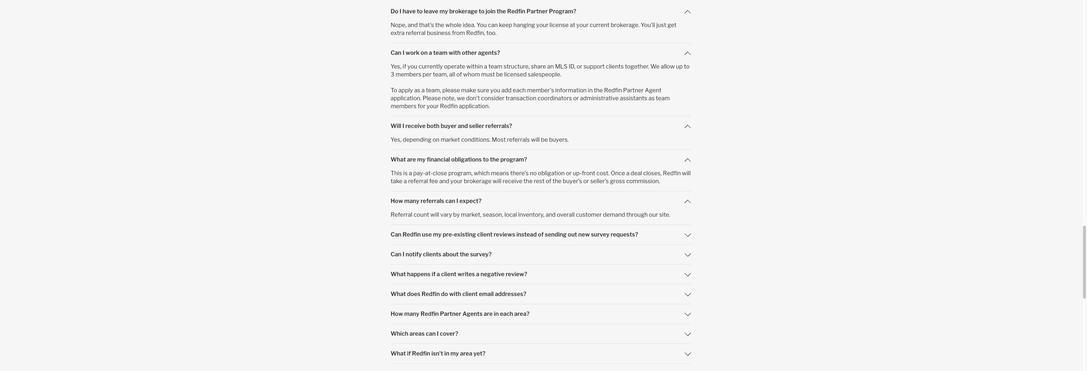 Task type: locate. For each thing, give the bounding box(es) containing it.
in
[[588, 87, 593, 94], [494, 311, 499, 318], [445, 351, 449, 358]]

about
[[443, 251, 459, 258]]

2 horizontal spatial of
[[546, 178, 552, 185]]

1 vertical spatial application.
[[459, 103, 490, 110]]

a up please
[[422, 87, 425, 94]]

application. down apply
[[391, 95, 422, 102]]

brokerage down which
[[464, 178, 492, 185]]

0 horizontal spatial clients
[[423, 251, 442, 258]]

you up consider
[[491, 87, 500, 94]]

requests?
[[611, 232, 638, 238]]

can up vary
[[446, 198, 455, 205]]

currently
[[419, 63, 443, 70]]

a right is
[[409, 170, 412, 177]]

1 horizontal spatial can
[[446, 198, 455, 205]]

yes,
[[391, 63, 402, 70], [391, 137, 402, 143]]

commission.
[[627, 178, 660, 185]]

are up is
[[407, 156, 416, 163]]

if inside the yes, if you currently operate within a team structure, share an mls id, or support clients together. we allow up to 3 members per team, all of whom must be licensed salespeople.
[[403, 63, 406, 70]]

0 vertical spatial clients
[[606, 63, 624, 70]]

referral inside nope, and that's the whole idea. you can keep hanging your license at your current brokerage. you'll just get extra referral business from redfin, too.
[[406, 30, 426, 36]]

how up referral
[[391, 198, 403, 205]]

your down please
[[427, 103, 439, 110]]

what up this
[[391, 156, 406, 163]]

team, left all
[[433, 71, 448, 78]]

2 vertical spatial of
[[538, 232, 544, 238]]

partner inside to apply as a team, please make sure you add each member's information in the redfin partner agent application. please note, we don't consider transaction coordinators or administrative assistants as team members for your redfin application.
[[623, 87, 644, 94]]

1 vertical spatial be
[[541, 137, 548, 143]]

i left work
[[403, 49, 405, 56]]

with right do
[[449, 291, 461, 298]]

or down information
[[573, 95, 579, 102]]

share
[[531, 63, 546, 70]]

member's
[[527, 87, 554, 94]]

no
[[530, 170, 537, 177]]

site.
[[660, 212, 671, 219]]

1 vertical spatial client
[[441, 271, 457, 278]]

0 vertical spatial on
[[421, 49, 428, 56]]

clients
[[606, 63, 624, 70], [423, 251, 442, 258]]

each up transaction at the top left of page
[[513, 87, 526, 94]]

closes,
[[644, 170, 662, 177]]

brokerage.
[[611, 22, 640, 29]]

if for you
[[403, 63, 406, 70]]

your right at
[[577, 22, 589, 29]]

and down close
[[439, 178, 449, 185]]

will left vary
[[431, 212, 439, 219]]

i left expect?
[[457, 198, 458, 205]]

yes, up 3
[[391, 63, 402, 70]]

seller's
[[591, 178, 609, 185]]

as
[[414, 87, 420, 94], [649, 95, 655, 102]]

1 vertical spatial of
[[546, 178, 552, 185]]

referrals right most
[[507, 137, 530, 143]]

be left buyers. on the top right of the page
[[541, 137, 548, 143]]

team down "agent"
[[656, 95, 670, 102]]

i left notify
[[403, 251, 405, 258]]

or
[[577, 63, 583, 70], [573, 95, 579, 102], [566, 170, 572, 177], [584, 178, 589, 185]]

1 vertical spatial if
[[432, 271, 436, 278]]

you
[[408, 63, 418, 70], [491, 87, 500, 94]]

clients right support
[[606, 63, 624, 70]]

and left overall
[[546, 212, 556, 219]]

what for what happens if a client writes a negative review?
[[391, 271, 406, 278]]

notify
[[406, 251, 422, 258]]

agents
[[463, 311, 483, 318]]

partner up assistants
[[623, 87, 644, 94]]

your down program,
[[451, 178, 463, 185]]

what left happens
[[391, 271, 406, 278]]

1 vertical spatial yes,
[[391, 137, 402, 143]]

0 vertical spatial brokerage
[[449, 8, 478, 15]]

can down referral
[[391, 232, 402, 238]]

1 can from the top
[[391, 49, 402, 56]]

0 vertical spatial client
[[477, 232, 493, 238]]

client
[[477, 232, 493, 238], [441, 271, 457, 278], [463, 291, 478, 298]]

many down the does
[[404, 311, 420, 318]]

2 vertical spatial can
[[426, 331, 436, 338]]

0 horizontal spatial receive
[[406, 123, 426, 130]]

1 vertical spatial many
[[404, 311, 420, 318]]

3
[[391, 71, 394, 78]]

by
[[453, 212, 460, 219]]

if right happens
[[432, 271, 436, 278]]

0 horizontal spatial application.
[[391, 95, 422, 102]]

and inside nope, and that's the whole idea. you can keep hanging your license at your current brokerage. you'll just get extra referral business from redfin, too.
[[408, 22, 418, 29]]

1 vertical spatial members
[[391, 103, 417, 110]]

or right id,
[[577, 63, 583, 70]]

what down which
[[391, 351, 406, 358]]

of inside the yes, if you currently operate within a team structure, share an mls id, or support clients together. we allow up to 3 members per team, all of whom must be licensed salespeople.
[[457, 71, 462, 78]]

0 vertical spatial members
[[396, 71, 422, 78]]

1 vertical spatial can
[[391, 232, 402, 238]]

can up too.
[[488, 22, 498, 29]]

1 what from the top
[[391, 156, 406, 163]]

referral down pay-
[[408, 178, 428, 185]]

please
[[423, 95, 441, 102]]

0 vertical spatial can
[[488, 22, 498, 29]]

your inside to apply as a team, please make sure you add each member's information in the redfin partner agent application. please note, we don't consider transaction coordinators or administrative assistants as team members for your redfin application.
[[427, 103, 439, 110]]

buyers.
[[549, 137, 569, 143]]

leave
[[424, 8, 439, 15]]

1 horizontal spatial if
[[407, 351, 411, 358]]

0 vertical spatial you
[[408, 63, 418, 70]]

review?
[[506, 271, 527, 278]]

you'll
[[641, 22, 655, 29]]

1 vertical spatial each
[[500, 311, 513, 318]]

coordinators
[[538, 95, 572, 102]]

4 what from the top
[[391, 351, 406, 358]]

of right all
[[457, 71, 462, 78]]

1 vertical spatial in
[[494, 311, 499, 318]]

2 what from the top
[[391, 271, 406, 278]]

2 vertical spatial in
[[445, 351, 449, 358]]

what left the does
[[391, 291, 406, 298]]

will i receive both buyer and seller referrals?
[[391, 123, 512, 130]]

referral down that's
[[406, 30, 426, 36]]

1 horizontal spatial partner
[[527, 8, 548, 15]]

referral count will vary by market, season, local inventory, and overall customer demand through our site.
[[391, 212, 671, 219]]

0 vertical spatial of
[[457, 71, 462, 78]]

yes, for yes, if you currently operate within a team structure, share an mls id, or support clients together. we allow up to 3 members per team, all of whom must be licensed salespeople.
[[391, 63, 402, 70]]

0 vertical spatial application.
[[391, 95, 422, 102]]

business
[[427, 30, 451, 36]]

what for what does redfin do with client email addresses?
[[391, 291, 406, 298]]

a inside to apply as a team, please make sure you add each member's information in the redfin partner agent application. please note, we don't consider transaction coordinators or administrative assistants as team members for your redfin application.
[[422, 87, 425, 94]]

program?
[[501, 156, 527, 163]]

0 horizontal spatial partner
[[440, 311, 461, 318]]

the
[[497, 8, 506, 15], [435, 22, 444, 29], [594, 87, 603, 94], [490, 156, 499, 163], [524, 178, 533, 185], [553, 178, 562, 185], [460, 251, 469, 258]]

team up the must
[[489, 63, 503, 70]]

receive
[[406, 123, 426, 130], [503, 178, 523, 185]]

team, up please
[[426, 87, 441, 94]]

what
[[391, 156, 406, 163], [391, 271, 406, 278], [391, 291, 406, 298], [391, 351, 406, 358]]

survey?
[[470, 251, 492, 258]]

per
[[423, 71, 432, 78]]

reviews
[[494, 232, 515, 238]]

in right isn't
[[445, 351, 449, 358]]

i for have
[[400, 8, 402, 15]]

many up count
[[404, 198, 420, 205]]

0 horizontal spatial as
[[414, 87, 420, 94]]

my
[[440, 8, 448, 15], [417, 156, 426, 163], [433, 232, 442, 238], [451, 351, 459, 358]]

0 vertical spatial receive
[[406, 123, 426, 130]]

1 horizontal spatial you
[[491, 87, 500, 94]]

0 vertical spatial as
[[414, 87, 420, 94]]

2 yes, from the top
[[391, 137, 402, 143]]

team inside to apply as a team, please make sure you add each member's information in the redfin partner agent application. please note, we don't consider transaction coordinators or administrative assistants as team members for your redfin application.
[[656, 95, 670, 102]]

0 vertical spatial referral
[[406, 30, 426, 36]]

2 many from the top
[[404, 311, 420, 318]]

our
[[649, 212, 658, 219]]

team,
[[433, 71, 448, 78], [426, 87, 441, 94]]

0 vertical spatial can
[[391, 49, 402, 56]]

redfin right closes,
[[663, 170, 681, 177]]

the up business
[[435, 22, 444, 29]]

many for redfin
[[404, 311, 420, 318]]

0 vertical spatial how
[[391, 198, 403, 205]]

0 vertical spatial many
[[404, 198, 420, 205]]

each inside to apply as a team, please make sure you add each member's information in the redfin partner agent application. please note, we don't consider transaction coordinators or administrative assistants as team members for your redfin application.
[[513, 87, 526, 94]]

use
[[422, 232, 432, 238]]

if for redfin
[[407, 351, 411, 358]]

what if redfin isn't in my area yet?
[[391, 351, 486, 358]]

2 horizontal spatial can
[[488, 22, 498, 29]]

0 vertical spatial each
[[513, 87, 526, 94]]

areas
[[410, 331, 425, 338]]

1 many from the top
[[404, 198, 420, 205]]

0 vertical spatial be
[[496, 71, 503, 78]]

whole
[[446, 22, 462, 29]]

in right agents
[[494, 311, 499, 318]]

the right about
[[460, 251, 469, 258]]

and left that's
[[408, 22, 418, 29]]

team inside the yes, if you currently operate within a team structure, share an mls id, or support clients together. we allow up to 3 members per team, all of whom must be licensed salespeople.
[[489, 63, 503, 70]]

we
[[457, 95, 465, 102]]

partner up nope, and that's the whole idea. you can keep hanging your license at your current brokerage. you'll just get extra referral business from redfin, too.
[[527, 8, 548, 15]]

client left email
[[463, 291, 478, 298]]

members inside to apply as a team, please make sure you add each member's information in the redfin partner agent application. please note, we don't consider transaction coordinators or administrative assistants as team members for your redfin application.
[[391, 103, 417, 110]]

members down apply
[[391, 103, 417, 110]]

1 vertical spatial partner
[[623, 87, 644, 94]]

3 can from the top
[[391, 251, 402, 258]]

0 horizontal spatial referrals
[[421, 198, 444, 205]]

1 horizontal spatial referrals
[[507, 137, 530, 143]]

i for notify
[[403, 251, 405, 258]]

of right instead
[[538, 232, 544, 238]]

yet?
[[474, 351, 486, 358]]

2 vertical spatial client
[[463, 291, 478, 298]]

the up administrative
[[594, 87, 603, 94]]

which areas can i cover?
[[391, 331, 458, 338]]

agents?
[[478, 49, 500, 56]]

0 horizontal spatial team
[[433, 49, 448, 56]]

0 horizontal spatial be
[[496, 71, 503, 78]]

1 vertical spatial referrals
[[421, 198, 444, 205]]

1 horizontal spatial application.
[[459, 103, 490, 110]]

i right the will
[[403, 123, 404, 130]]

of inside this is a pay-at-close program, which means there's no obligation or up-front cost. once a deal closes, redfin will take a referral fee and your brokerage will receive the rest of the buyer's or seller's gross commission.
[[546, 178, 552, 185]]

clients left about
[[423, 251, 442, 258]]

1 horizontal spatial are
[[484, 311, 493, 318]]

for
[[418, 103, 426, 110]]

team up currently
[[433, 49, 448, 56]]

in up administrative
[[588, 87, 593, 94]]

up-
[[573, 170, 582, 177]]

0 vertical spatial team,
[[433, 71, 448, 78]]

1 yes, from the top
[[391, 63, 402, 70]]

members right 3
[[396, 71, 422, 78]]

yes, inside the yes, if you currently operate within a team structure, share an mls id, or support clients together. we allow up to 3 members per team, all of whom must be licensed salespeople.
[[391, 63, 402, 70]]

brokerage up the idea.
[[449, 8, 478, 15]]

2 vertical spatial if
[[407, 351, 411, 358]]

to
[[417, 8, 423, 15], [479, 8, 485, 15], [684, 63, 690, 70], [483, 156, 489, 163]]

pay-
[[413, 170, 425, 177]]

0 horizontal spatial if
[[403, 63, 406, 70]]

extra
[[391, 30, 405, 36]]

in inside to apply as a team, please make sure you add each member's information in the redfin partner agent application. please note, we don't consider transaction coordinators or administrative assistants as team members for your redfin application.
[[588, 87, 593, 94]]

client left reviews
[[477, 232, 493, 238]]

will
[[531, 137, 540, 143], [682, 170, 691, 177], [493, 178, 502, 185], [431, 212, 439, 219]]

can
[[488, 22, 498, 29], [446, 198, 455, 205], [426, 331, 436, 338]]

have
[[403, 8, 416, 15]]

2 horizontal spatial team
[[656, 95, 670, 102]]

1 vertical spatial you
[[491, 87, 500, 94]]

of down the obligation at top
[[546, 178, 552, 185]]

1 vertical spatial can
[[446, 198, 455, 205]]

a right happens
[[437, 271, 440, 278]]

1 horizontal spatial clients
[[606, 63, 624, 70]]

1 vertical spatial how
[[391, 311, 403, 318]]

2 horizontal spatial in
[[588, 87, 593, 94]]

1 horizontal spatial receive
[[503, 178, 523, 185]]

through
[[627, 212, 648, 219]]

1 horizontal spatial team
[[489, 63, 503, 70]]

your left license
[[537, 22, 549, 29]]

1 vertical spatial referral
[[408, 178, 428, 185]]

what for what if redfin isn't in my area yet?
[[391, 351, 406, 358]]

my left area
[[451, 351, 459, 358]]

can for can i notify clients about the survey?
[[391, 251, 402, 258]]

partner up cover?
[[440, 311, 461, 318]]

1 vertical spatial as
[[649, 95, 655, 102]]

are right agents
[[484, 311, 493, 318]]

redfin,
[[466, 30, 485, 36]]

i left cover?
[[437, 331, 439, 338]]

the down no
[[524, 178, 533, 185]]

0 horizontal spatial of
[[457, 71, 462, 78]]

partner
[[527, 8, 548, 15], [623, 87, 644, 94], [440, 311, 461, 318]]

0 vertical spatial if
[[403, 63, 406, 70]]

what for what are my financial obligations to the program?
[[391, 156, 406, 163]]

referral
[[391, 212, 413, 219]]

2 horizontal spatial partner
[[623, 87, 644, 94]]

at
[[570, 22, 575, 29]]

members
[[396, 71, 422, 78], [391, 103, 417, 110]]

i right the do
[[400, 8, 402, 15]]

1 vertical spatial brokerage
[[464, 178, 492, 185]]

cost.
[[597, 170, 610, 177]]

can left work
[[391, 49, 402, 56]]

1 vertical spatial receive
[[503, 178, 523, 185]]

referral
[[406, 30, 426, 36], [408, 178, 428, 185]]

0 horizontal spatial you
[[408, 63, 418, 70]]

0 vertical spatial are
[[407, 156, 416, 163]]

yes, down the will
[[391, 137, 402, 143]]

nope,
[[391, 22, 407, 29]]

1 vertical spatial on
[[433, 137, 440, 143]]

my right the leave
[[440, 8, 448, 15]]

0 vertical spatial referrals
[[507, 137, 530, 143]]

0 vertical spatial yes,
[[391, 63, 402, 70]]

expect?
[[460, 198, 482, 205]]

how for how many redfin partner agents are in each area?
[[391, 311, 403, 318]]

brokerage
[[449, 8, 478, 15], [464, 178, 492, 185]]

if down areas
[[407, 351, 411, 358]]

with
[[449, 49, 461, 56], [449, 291, 461, 298]]

id,
[[569, 63, 576, 70]]

1 horizontal spatial be
[[541, 137, 548, 143]]

3 what from the top
[[391, 291, 406, 298]]

referrals up count
[[421, 198, 444, 205]]

0 horizontal spatial in
[[445, 351, 449, 358]]

1 horizontal spatial of
[[538, 232, 544, 238]]

1 how from the top
[[391, 198, 403, 205]]

a up the must
[[484, 63, 487, 70]]

seller
[[469, 123, 484, 130]]

you down work
[[408, 63, 418, 70]]

operate
[[444, 63, 465, 70]]

2 how from the top
[[391, 311, 403, 318]]

to right up
[[684, 63, 690, 70]]

will right closes,
[[682, 170, 691, 177]]

redfin inside this is a pay-at-close program, which means there's no obligation or up-front cost. once a deal closes, redfin will take a referral fee and your brokerage will receive the rest of the buyer's or seller's gross commission.
[[663, 170, 681, 177]]

1 vertical spatial team
[[489, 63, 503, 70]]

this
[[391, 170, 402, 177]]

on right work
[[421, 49, 428, 56]]

or down front at the right top of the page
[[584, 178, 589, 185]]

0 vertical spatial team
[[433, 49, 448, 56]]

receive down there's at the top left of page
[[503, 178, 523, 185]]

0 horizontal spatial on
[[421, 49, 428, 56]]

application. down don't
[[459, 103, 490, 110]]

what does redfin do with client email addresses?
[[391, 291, 527, 298]]

is
[[403, 170, 408, 177]]

team, inside to apply as a team, please make sure you add each member's information in the redfin partner agent application. please note, we don't consider transaction coordinators or administrative assistants as team members for your redfin application.
[[426, 87, 441, 94]]

2 can from the top
[[391, 232, 402, 238]]

sure
[[478, 87, 489, 94]]

your
[[537, 22, 549, 29], [577, 22, 589, 29], [427, 103, 439, 110], [451, 178, 463, 185]]

2 vertical spatial team
[[656, 95, 670, 102]]

client left "writes"
[[441, 271, 457, 278]]

1 vertical spatial are
[[484, 311, 493, 318]]

how many redfin partner agents are in each area?
[[391, 311, 530, 318]]

2 vertical spatial can
[[391, 251, 402, 258]]

0 vertical spatial in
[[588, 87, 593, 94]]

as down "agent"
[[649, 95, 655, 102]]

1 vertical spatial team,
[[426, 87, 441, 94]]



Task type: vqa. For each thing, say whether or not it's contained in the screenshot.
expect?
yes



Task type: describe. For each thing, give the bounding box(es) containing it.
the inside to apply as a team, please make sure you add each member's information in the redfin partner agent application. please note, we don't consider transaction coordinators or administrative assistants as team members for your redfin application.
[[594, 87, 603, 94]]

many for referrals
[[404, 198, 420, 205]]

nope, and that's the whole idea. you can keep hanging your license at your current brokerage. you'll just get extra referral business from redfin, too.
[[391, 22, 677, 36]]

redfin left isn't
[[412, 351, 430, 358]]

instead
[[517, 232, 537, 238]]

add
[[502, 87, 512, 94]]

my right use
[[433, 232, 442, 238]]

a up currently
[[429, 49, 432, 56]]

to apply as a team, please make sure you add each member's information in the redfin partner agent application. please note, we don't consider transaction coordinators or administrative assistants as team members for your redfin application.
[[391, 87, 670, 110]]

vary
[[441, 212, 452, 219]]

the right the join
[[497, 8, 506, 15]]

a right "writes"
[[476, 271, 480, 278]]

clients inside the yes, if you currently operate within a team structure, share an mls id, or support clients together. we allow up to 3 members per team, all of whom must be licensed salespeople.
[[606, 63, 624, 70]]

which
[[391, 331, 408, 338]]

license
[[550, 22, 569, 29]]

referrals?
[[486, 123, 512, 130]]

addresses?
[[495, 291, 527, 298]]

just
[[657, 22, 667, 29]]

a left deal on the top right of page
[[627, 170, 630, 177]]

financial
[[427, 156, 450, 163]]

be inside the yes, if you currently operate within a team structure, share an mls id, or support clients together. we allow up to 3 members per team, all of whom must be licensed salespeople.
[[496, 71, 503, 78]]

at-
[[425, 170, 433, 177]]

0 vertical spatial with
[[449, 49, 461, 56]]

please
[[443, 87, 460, 94]]

you
[[477, 22, 487, 29]]

my up pay-
[[417, 156, 426, 163]]

buyer's
[[563, 178, 582, 185]]

and inside this is a pay-at-close program, which means there's no obligation or up-front cost. once a deal closes, redfin will take a referral fee and your brokerage will receive the rest of the buyer's or seller's gross commission.
[[439, 178, 449, 185]]

i for work
[[403, 49, 405, 56]]

mls
[[555, 63, 568, 70]]

program?
[[549, 8, 577, 15]]

0 horizontal spatial can
[[426, 331, 436, 338]]

1 vertical spatial with
[[449, 291, 461, 298]]

demand
[[603, 212, 625, 219]]

you inside to apply as a team, please make sure you add each member's information in the redfin partner agent application. please note, we don't consider transaction coordinators or administrative assistants as team members for your redfin application.
[[491, 87, 500, 94]]

yes, depending on market conditions. most referrals will be buyers.
[[391, 137, 569, 143]]

allow
[[661, 63, 675, 70]]

1 horizontal spatial in
[[494, 311, 499, 318]]

or inside to apply as a team, please make sure you add each member's information in the redfin partner agent application. please note, we don't consider transaction coordinators or administrative assistants as team members for your redfin application.
[[573, 95, 579, 102]]

receive inside this is a pay-at-close program, which means there's no obligation or up-front cost. once a deal closes, redfin will take a referral fee and your brokerage will receive the rest of the buyer's or seller's gross commission.
[[503, 178, 523, 185]]

administrative
[[580, 95, 619, 102]]

pre-
[[443, 232, 454, 238]]

close
[[433, 170, 447, 177]]

transaction
[[506, 95, 537, 102]]

happens
[[407, 271, 431, 278]]

hanging
[[514, 22, 535, 29]]

obligations
[[451, 156, 482, 163]]

to inside the yes, if you currently operate within a team structure, share an mls id, or support clients together. we allow up to 3 members per team, all of whom must be licensed salespeople.
[[684, 63, 690, 70]]

too.
[[487, 30, 497, 36]]

this is a pay-at-close program, which means there's no obligation or up-front cost. once a deal closes, redfin will take a referral fee and your brokerage will receive the rest of the buyer's or seller's gross commission.
[[391, 170, 691, 185]]

0 vertical spatial partner
[[527, 8, 548, 15]]

customer
[[576, 212, 602, 219]]

will left buyers. on the top right of the page
[[531, 137, 540, 143]]

buyer
[[441, 123, 457, 130]]

area?
[[515, 311, 530, 318]]

rest
[[534, 178, 545, 185]]

referral inside this is a pay-at-close program, which means there's no obligation or up-front cost. once a deal closes, redfin will take a referral fee and your brokerage will receive the rest of the buyer's or seller's gross commission.
[[408, 178, 428, 185]]

writes
[[458, 271, 475, 278]]

redfin left use
[[403, 232, 421, 238]]

apply
[[399, 87, 413, 94]]

negative
[[481, 271, 505, 278]]

most
[[492, 137, 506, 143]]

obligation
[[538, 170, 565, 177]]

0 horizontal spatial are
[[407, 156, 416, 163]]

can inside nope, and that's the whole idea. you can keep hanging your license at your current brokerage. you'll just get extra referral business from redfin, too.
[[488, 22, 498, 29]]

idea.
[[463, 22, 476, 29]]

program,
[[448, 170, 473, 177]]

within
[[467, 63, 483, 70]]

means
[[491, 170, 509, 177]]

all
[[449, 71, 455, 78]]

consider
[[481, 95, 505, 102]]

both
[[427, 123, 440, 130]]

does
[[407, 291, 421, 298]]

support
[[584, 63, 605, 70]]

isn't
[[432, 351, 443, 358]]

how many referrals can i expect?
[[391, 198, 482, 205]]

how for how many referrals can i expect?
[[391, 198, 403, 205]]

2 horizontal spatial if
[[432, 271, 436, 278]]

the up means
[[490, 156, 499, 163]]

agent
[[645, 87, 662, 94]]

can for can i work on a team with other agents?
[[391, 49, 402, 56]]

up
[[676, 63, 683, 70]]

inventory,
[[518, 212, 545, 219]]

to left the join
[[479, 8, 485, 15]]

the down the obligation at top
[[553, 178, 562, 185]]

from
[[452, 30, 465, 36]]

redfin up which areas can i cover?
[[421, 311, 439, 318]]

can i notify clients about the survey?
[[391, 251, 492, 258]]

fee
[[429, 178, 438, 185]]

salespeople.
[[528, 71, 562, 78]]

team, inside the yes, if you currently operate within a team structure, share an mls id, or support clients together. we allow up to 3 members per team, all of whom must be licensed salespeople.
[[433, 71, 448, 78]]

redfin up hanging at the left of the page
[[507, 8, 526, 15]]

and left seller
[[458, 123, 468, 130]]

can redfin use my pre-existing client reviews instead of sending out new survey requests?
[[391, 232, 638, 238]]

information
[[556, 87, 587, 94]]

note,
[[442, 95, 456, 102]]

conditions.
[[461, 137, 491, 143]]

redfin down note,
[[440, 103, 458, 110]]

will down means
[[493, 178, 502, 185]]

together.
[[625, 63, 650, 70]]

redfin up administrative
[[604, 87, 622, 94]]

area
[[460, 351, 472, 358]]

a inside the yes, if you currently operate within a team structure, share an mls id, or support clients together. we allow up to 3 members per team, all of whom must be licensed salespeople.
[[484, 63, 487, 70]]

to up which
[[483, 156, 489, 163]]

1 horizontal spatial on
[[433, 137, 440, 143]]

redfin left do
[[422, 291, 440, 298]]

to right the have
[[417, 8, 423, 15]]

count
[[414, 212, 429, 219]]

take
[[391, 178, 403, 185]]

deal
[[631, 170, 642, 177]]

yes, if you currently operate within a team structure, share an mls id, or support clients together. we allow up to 3 members per team, all of whom must be licensed salespeople.
[[391, 63, 690, 78]]

can for can redfin use my pre-existing client reviews instead of sending out new survey requests?
[[391, 232, 402, 238]]

members inside the yes, if you currently operate within a team structure, share an mls id, or support clients together. we allow up to 3 members per team, all of whom must be licensed salespeople.
[[396, 71, 422, 78]]

your inside this is a pay-at-close program, which means there's no obligation or up-front cost. once a deal closes, redfin will take a referral fee and your brokerage will receive the rest of the buyer's or seller's gross commission.
[[451, 178, 463, 185]]

get
[[668, 22, 677, 29]]

you inside the yes, if you currently operate within a team structure, share an mls id, or support clients together. we allow up to 3 members per team, all of whom must be licensed salespeople.
[[408, 63, 418, 70]]

yes, for yes, depending on market conditions. most referrals will be buyers.
[[391, 137, 402, 143]]

the inside nope, and that's the whole idea. you can keep hanging your license at your current brokerage. you'll just get extra referral business from redfin, too.
[[435, 22, 444, 29]]

that's
[[419, 22, 434, 29]]

make
[[461, 87, 476, 94]]

we
[[651, 63, 660, 70]]

brokerage inside this is a pay-at-close program, which means there's no obligation or up-front cost. once a deal closes, redfin will take a referral fee and your brokerage will receive the rest of the buyer's or seller's gross commission.
[[464, 178, 492, 185]]

what are my financial obligations to the program?
[[391, 156, 527, 163]]

2 vertical spatial partner
[[440, 311, 461, 318]]

out
[[568, 232, 577, 238]]

1 vertical spatial clients
[[423, 251, 442, 258]]

i for receive
[[403, 123, 404, 130]]

or inside the yes, if you currently operate within a team structure, share an mls id, or support clients together. we allow up to 3 members per team, all of whom must be licensed salespeople.
[[577, 63, 583, 70]]

new
[[579, 232, 590, 238]]

don't
[[466, 95, 480, 102]]

a down is
[[404, 178, 407, 185]]

1 horizontal spatial as
[[649, 95, 655, 102]]

other
[[462, 49, 477, 56]]

or left up-
[[566, 170, 572, 177]]

keep
[[499, 22, 512, 29]]

there's
[[511, 170, 529, 177]]



